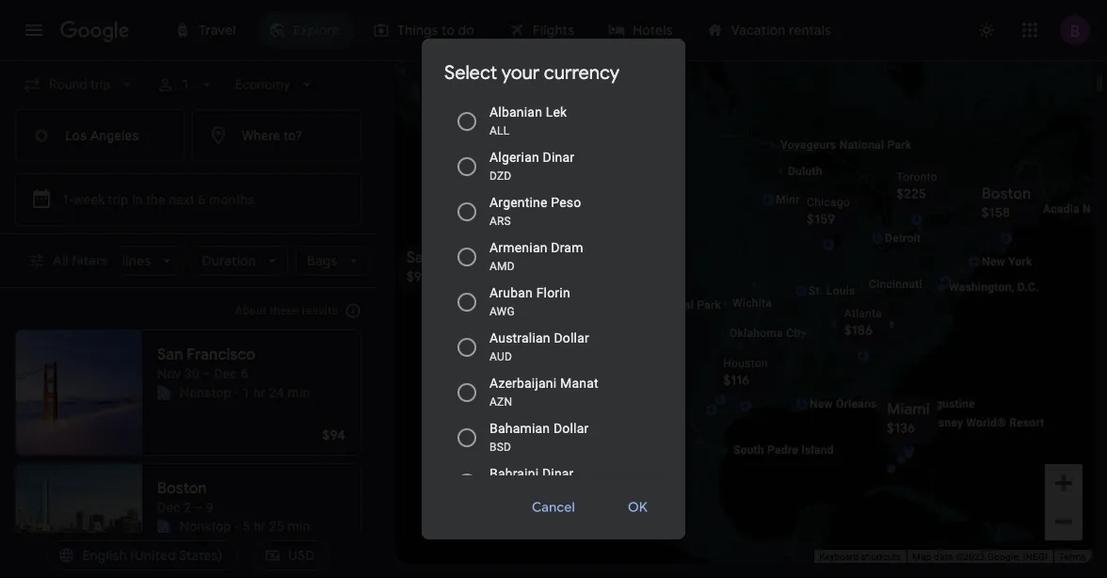 Task type: describe. For each thing, give the bounding box(es) containing it.
park for yellowstone national park $192
[[628, 159, 652, 172]]

san francisco nov 30 – dec 6
[[157, 345, 255, 381]]

bryce
[[573, 299, 604, 312]]

armenian
[[490, 240, 548, 255]]

barbara
[[526, 340, 568, 353]]

keyboard shortcuts
[[819, 551, 901, 563]]

albanian
[[490, 104, 542, 120]]

dzd
[[490, 170, 512, 183]]

bryce canyon national park
[[573, 299, 721, 312]]

amd
[[490, 260, 515, 273]]

voyageurs national park
[[781, 138, 912, 152]]

toronto $225
[[897, 170, 938, 202]]

bahamian
[[490, 420, 550, 436]]

san for san josé del cabo
[[543, 437, 563, 450]]

algerian
[[490, 149, 539, 165]]

ok button
[[605, 485, 670, 530]]

bahamian dollar bsd
[[490, 420, 589, 454]]

island
[[802, 444, 834, 457]]

 image for boston
[[235, 517, 239, 536]]

terms
[[1059, 551, 1087, 563]]

acadia
[[1043, 202, 1080, 216]]

st. for st. louis
[[809, 284, 823, 298]]

all
[[53, 252, 69, 269]]

nashville
[[846, 317, 895, 331]]

map
[[912, 551, 932, 563]]

nov
[[157, 366, 181, 381]]

walt disney world® resort
[[901, 416, 1045, 429]]

st. for st. augustine
[[904, 397, 919, 411]]

d.c.
[[1018, 281, 1039, 294]]

seattle $111
[[432, 105, 482, 142]]

oklahoma city
[[730, 327, 807, 340]]

all filters
[[53, 252, 108, 269]]

albanian lek all
[[490, 104, 567, 137]]

south padre island
[[734, 444, 834, 457]]

$192 inside yellowstone national park $192
[[514, 174, 542, 191]]

san josé del cabo $192
[[543, 437, 641, 469]]

aruban
[[490, 285, 533, 300]]

argentine peso ars
[[490, 194, 581, 228]]

data
[[934, 551, 954, 563]]

francisco for san francisco $94
[[436, 248, 505, 267]]

francisco for san francisco nov 30 – dec 6
[[187, 345, 255, 364]]

airlines
[[104, 252, 151, 269]]

natio
[[1083, 202, 1107, 216]]

$136
[[887, 420, 916, 437]]

azn
[[490, 396, 512, 409]]

dollar for australian dollar
[[554, 330, 589, 346]]

hr for san francisco
[[253, 385, 266, 400]]

116 US dollars text field
[[723, 372, 750, 389]]

aud
[[490, 350, 512, 363]]

boston for boston dec 2 – 9
[[157, 479, 207, 498]]

inegi
[[1023, 551, 1048, 563]]

diego
[[509, 320, 539, 333]]

$116
[[723, 372, 750, 389]]

united image
[[157, 519, 172, 534]]

united image
[[157, 385, 172, 400]]

1-
[[62, 192, 74, 207]]

boston dec 2 – 9
[[157, 479, 214, 515]]

augustine
[[922, 397, 975, 411]]

225 US dollars text field
[[897, 186, 927, 202]]

$93
[[486, 335, 508, 352]]

usd
[[289, 547, 315, 564]]

6 inside san francisco nov 30 – dec 6
[[241, 366, 248, 381]]

158 US dollars text field
[[317, 560, 346, 577]]

all
[[490, 124, 510, 137]]

2 vertical spatial park
[[697, 299, 721, 312]]

$111
[[432, 125, 456, 142]]

aruban florin awg
[[490, 285, 570, 318]]

currency
[[544, 60, 620, 84]]

washington,
[[949, 281, 1015, 294]]

1 for 1
[[182, 77, 190, 92]]

$158 inside boston $158
[[982, 204, 1011, 221]]

detroit
[[885, 232, 921, 245]]

boston $158
[[982, 184, 1031, 221]]

shortcuts
[[861, 551, 901, 563]]

las vegas
[[541, 317, 596, 331]]

93 US dollars text field
[[486, 335, 508, 352]]

australian
[[490, 330, 551, 346]]

(united
[[130, 547, 176, 564]]

select
[[444, 60, 497, 84]]

state
[[569, 246, 597, 259]]

1 button
[[148, 68, 224, 102]]

awg
[[490, 305, 515, 318]]

san for san diego
[[486, 320, 506, 333]]

orleans
[[836, 397, 877, 411]]

dinar for bahraini dinar
[[542, 466, 574, 481]]

lek
[[546, 104, 567, 120]]

resort
[[1010, 416, 1045, 429]]

min for san francisco
[[288, 385, 310, 400]]

months
[[209, 192, 255, 207]]

$186
[[845, 322, 873, 339]]

$192 inside san josé del cabo $192
[[543, 452, 572, 469]]

san inside san francisco nov 30 – dec 6
[[157, 345, 183, 364]]

english (united states) button
[[47, 541, 238, 571]]

filters
[[71, 252, 108, 269]]

miami
[[887, 400, 930, 419]]

192 US dollars text field
[[543, 452, 572, 469]]

usd button
[[253, 541, 330, 571]]

cancel button
[[509, 485, 598, 530]]

min for boston
[[288, 518, 310, 534]]

canyon
[[607, 299, 646, 312]]

redwood
[[446, 246, 495, 259]]

hr for boston
[[253, 518, 266, 534]]

parks
[[600, 246, 631, 259]]

your
[[502, 60, 540, 84]]

new for new orleans
[[810, 397, 833, 411]]

these
[[270, 304, 299, 317]]

159 US dollars text field
[[807, 211, 836, 228]]

york
[[1009, 255, 1033, 268]]

about
[[235, 304, 267, 317]]



Task type: vqa. For each thing, say whether or not it's contained in the screenshot.


Task type: locate. For each thing, give the bounding box(es) containing it.
english (united states)
[[82, 547, 223, 564]]

new for new york
[[982, 255, 1006, 268]]

park up the parks
[[628, 159, 652, 172]]

san up $192 text field
[[543, 437, 563, 450]]

0 horizontal spatial new
[[810, 397, 833, 411]]

hr left 24
[[253, 385, 266, 400]]

national for redwood national and state parks
[[499, 246, 543, 259]]

dallas
[[738, 362, 771, 375]]

chicago
[[807, 196, 850, 209]]

ars
[[490, 215, 511, 228]]

park left the wichita
[[697, 299, 721, 312]]

keyboard
[[819, 551, 859, 563]]

$158 up new york
[[982, 204, 1011, 221]]

1 horizontal spatial francisco
[[436, 248, 505, 267]]

1 min from the top
[[288, 385, 310, 400]]

dollar for bahamian dollar
[[554, 420, 589, 436]]

national for yellowstone national park $192
[[581, 159, 625, 172]]

nonstop down 30 – dec
[[180, 385, 231, 400]]

san up $94 text box on the left of page
[[407, 248, 433, 267]]

airlines button
[[93, 246, 183, 276]]

louis
[[827, 284, 856, 298]]

5
[[242, 518, 250, 534]]

st. up walt
[[904, 397, 919, 411]]

toronto
[[897, 170, 938, 184]]

miami $136
[[887, 400, 930, 437]]

francisco
[[436, 248, 505, 267], [187, 345, 255, 364]]

0 vertical spatial $158
[[982, 204, 1011, 221]]

0 vertical spatial $94
[[407, 268, 430, 285]]

national up peso
[[581, 159, 625, 172]]

yellowstone national park $192
[[514, 159, 652, 191]]

1 horizontal spatial $158
[[982, 204, 1011, 221]]

boston up dec
[[157, 479, 207, 498]]

0 horizontal spatial $192
[[514, 174, 542, 191]]

park inside yellowstone national park $192
[[628, 159, 652, 172]]

next
[[169, 192, 195, 207]]

australian dollar aud
[[490, 330, 589, 363]]

park up the toronto
[[888, 138, 912, 152]]

1 vertical spatial hr
[[253, 518, 266, 534]]

in
[[132, 192, 143, 207]]

$94 inside san francisco $94
[[407, 268, 430, 285]]

yellowstone
[[514, 159, 578, 172]]

 image left 5
[[235, 517, 239, 536]]

1 inside popup button
[[182, 77, 190, 92]]

st. left louis
[[809, 284, 823, 298]]

 image for san francisco
[[235, 383, 239, 402]]

francisco inside san francisco $94
[[436, 248, 505, 267]]

ok
[[628, 499, 648, 516]]

san for san francisco
[[407, 248, 433, 267]]

1 vertical spatial 1
[[242, 385, 250, 400]]

min right 25
[[288, 518, 310, 534]]

bags button
[[296, 246, 369, 276]]

1 vertical spatial new
[[810, 397, 833, 411]]

florin
[[536, 285, 570, 300]]

nonstop down 2 – 9
[[180, 518, 231, 534]]

2 min from the top
[[288, 518, 310, 534]]

2 – 9
[[184, 500, 214, 515]]

dinar
[[543, 149, 575, 165], [542, 466, 574, 481]]

dinar inside algerian dinar dzd
[[543, 149, 575, 165]]

duration button
[[191, 246, 288, 276]]

nonstop
[[180, 385, 231, 400], [180, 518, 231, 534]]

2 hr from the top
[[253, 518, 266, 534]]

park
[[888, 138, 912, 152], [628, 159, 652, 172], [697, 299, 721, 312]]

0 horizontal spatial boston
[[157, 479, 207, 498]]

results
[[302, 304, 338, 317]]

1 horizontal spatial 6
[[241, 366, 248, 381]]

2  image from the top
[[235, 517, 239, 536]]

new
[[982, 255, 1006, 268], [810, 397, 833, 411]]

san inside san josé del cabo $192
[[543, 437, 563, 450]]

0 vertical spatial boston
[[982, 184, 1031, 203]]

1 vertical spatial dollar
[[554, 420, 589, 436]]

san up nov
[[157, 345, 183, 364]]

san down awg
[[486, 320, 506, 333]]

new left orleans on the right bottom
[[810, 397, 833, 411]]

san inside "san diego $93"
[[486, 320, 506, 333]]

1 vertical spatial francisco
[[187, 345, 255, 364]]

1 hr from the top
[[253, 385, 266, 400]]

136 US dollars text field
[[887, 420, 916, 437]]

trip
[[108, 192, 128, 207]]

dinar right algerian
[[543, 149, 575, 165]]

1 nonstop from the top
[[180, 385, 231, 400]]

0 horizontal spatial park
[[628, 159, 652, 172]]

atlanta
[[845, 307, 882, 320]]

national right canyon
[[649, 299, 694, 312]]

1 vertical spatial park
[[628, 159, 652, 172]]

english
[[82, 547, 127, 564]]

6 right 30 – dec
[[241, 366, 248, 381]]

0 vertical spatial $192
[[514, 174, 542, 191]]

min
[[288, 385, 310, 400], [288, 518, 310, 534]]

dinar up cancel
[[542, 466, 574, 481]]

voyageurs
[[781, 138, 837, 152]]

duration
[[202, 252, 256, 269]]

1 horizontal spatial st.
[[904, 397, 919, 411]]

algerian dinar dzd
[[490, 149, 575, 183]]

park for voyageurs national park
[[888, 138, 912, 152]]

francisco inside san francisco nov 30 – dec 6
[[187, 345, 255, 364]]

 image
[[235, 383, 239, 402], [235, 517, 239, 536]]

min right 24
[[288, 385, 310, 400]]

$192 down josé
[[543, 452, 572, 469]]

0 vertical spatial st.
[[809, 284, 823, 298]]

1 vertical spatial $94
[[322, 427, 346, 444]]

hr
[[253, 385, 266, 400], [253, 518, 266, 534]]

filters form
[[0, 60, 377, 234]]

24
[[269, 385, 284, 400]]

hr right 5
[[253, 518, 266, 534]]

duluth
[[788, 165, 823, 178]]

new up 'washington, d.c.'
[[982, 255, 1006, 268]]

$192
[[514, 174, 542, 191], [543, 452, 572, 469]]

6 inside button
[[198, 192, 206, 207]]

francisco up 30 – dec
[[187, 345, 255, 364]]

disney
[[928, 416, 964, 429]]

1 vertical spatial dinar
[[542, 466, 574, 481]]

1 horizontal spatial park
[[697, 299, 721, 312]]

bahraini dinar
[[490, 466, 574, 481]]

0 vertical spatial 1
[[182, 77, 190, 92]]

0 vertical spatial min
[[288, 385, 310, 400]]

boston for boston $158
[[982, 184, 1031, 203]]

nonstop for dec
[[180, 518, 231, 534]]

1 vertical spatial min
[[288, 518, 310, 534]]

acadia natio
[[1043, 202, 1107, 216]]

6 right next
[[198, 192, 206, 207]]

158 US dollars text field
[[982, 204, 1011, 221]]

0 vertical spatial new
[[982, 255, 1006, 268]]

boston up 158 us dollars text field
[[982, 184, 1031, 203]]

francisco down the ars
[[436, 248, 505, 267]]

0 vertical spatial nonstop
[[180, 385, 231, 400]]

and
[[546, 246, 566, 259]]

south
[[734, 444, 765, 457]]

1 vertical spatial 6
[[241, 366, 248, 381]]

0 horizontal spatial francisco
[[187, 345, 255, 364]]

portland
[[460, 185, 506, 198]]

dollar inside bahamian dollar bsd
[[554, 420, 589, 436]]

1 vertical spatial nonstop
[[180, 518, 231, 534]]

0 vertical spatial francisco
[[436, 248, 505, 267]]

1 vertical spatial $158
[[317, 560, 346, 577]]

st.
[[809, 284, 823, 298], [904, 397, 919, 411]]

1 horizontal spatial $94
[[407, 268, 430, 285]]

0 horizontal spatial $94
[[322, 427, 346, 444]]

$158 right usd
[[317, 560, 346, 577]]

2 horizontal spatial park
[[888, 138, 912, 152]]

dollar inside australian dollar aud
[[554, 330, 589, 346]]

national right voyageurs
[[840, 138, 885, 152]]

seattle
[[432, 105, 482, 124]]

30 – dec
[[184, 366, 237, 381]]

$192 up argentine
[[514, 174, 542, 191]]

google,
[[988, 551, 1021, 563]]

josé
[[566, 437, 592, 450]]

186 US dollars text field
[[845, 322, 873, 339]]

1  image from the top
[[235, 383, 239, 402]]

bags
[[307, 252, 337, 269]]

map data ©2023 google, inegi
[[912, 551, 1048, 563]]

about these results
[[235, 304, 338, 317]]

dinar for algerian dinar dzd
[[543, 149, 575, 165]]

0 horizontal spatial $158
[[317, 560, 346, 577]]

states)
[[179, 547, 223, 564]]

cincinnati
[[869, 278, 923, 291]]

1 vertical spatial $192
[[543, 452, 572, 469]]

cabo
[[614, 437, 641, 450]]

1 horizontal spatial boston
[[982, 184, 1031, 203]]

st. augustine
[[904, 397, 975, 411]]

0 horizontal spatial st.
[[809, 284, 823, 298]]

1 horizontal spatial new
[[982, 255, 1006, 268]]

0 horizontal spatial 1
[[182, 77, 190, 92]]

0 vertical spatial dollar
[[554, 330, 589, 346]]

94 US dollars text field
[[322, 427, 346, 444]]

1 vertical spatial boston
[[157, 479, 207, 498]]

$225
[[897, 186, 927, 202]]

dram
[[551, 240, 583, 255]]

houston
[[723, 357, 768, 370]]

1 vertical spatial st.
[[904, 397, 919, 411]]

select your currency
[[444, 60, 620, 84]]

boston inside boston dec 2 – 9
[[157, 479, 207, 498]]

chicago $159
[[807, 196, 850, 228]]

santa
[[493, 340, 523, 353]]

0 vertical spatial dinar
[[543, 149, 575, 165]]

94 US dollars text field
[[407, 268, 430, 285]]

argentine
[[490, 194, 548, 210]]

san inside san francisco $94
[[407, 248, 433, 267]]

0 vertical spatial hr
[[253, 385, 266, 400]]

1 vertical spatial  image
[[235, 517, 239, 536]]

1 horizontal spatial 1
[[242, 385, 250, 400]]

the
[[146, 192, 165, 207]]

santa barbara
[[493, 340, 568, 353]]

national up amd
[[499, 246, 543, 259]]

minneapolis
[[776, 193, 841, 206]]

keyboard shortcuts button
[[819, 551, 901, 564]]

nonstop for francisco
[[180, 385, 231, 400]]

 image down 30 – dec
[[235, 383, 239, 402]]

0 vertical spatial  image
[[235, 383, 239, 402]]

padre
[[768, 444, 799, 457]]

bsd
[[490, 441, 511, 454]]

2 nonstop from the top
[[180, 518, 231, 534]]

armenian dram amd
[[490, 240, 583, 273]]

1 for 1 hr 24 min
[[242, 385, 250, 400]]

national for voyageurs national park
[[840, 138, 885, 152]]

0 vertical spatial park
[[888, 138, 912, 152]]

0 vertical spatial 6
[[198, 192, 206, 207]]

boston inside map region
[[982, 184, 1031, 203]]

national inside yellowstone national park $192
[[581, 159, 625, 172]]

1 horizontal spatial $192
[[543, 452, 572, 469]]

map region
[[321, 17, 1107, 578]]

0 horizontal spatial 6
[[198, 192, 206, 207]]

$159
[[807, 211, 836, 228]]



